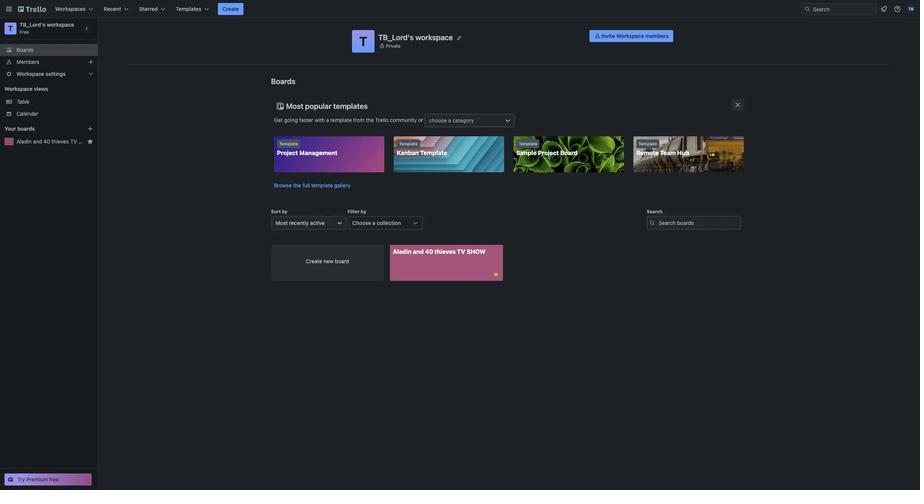 Task type: vqa. For each thing, say whether or not it's contained in the screenshot.
faster
yes



Task type: describe. For each thing, give the bounding box(es) containing it.
project inside template project management
[[277, 150, 298, 156]]

popular
[[305, 102, 332, 111]]

category
[[453, 117, 474, 124]]

0 vertical spatial aladin
[[17, 138, 32, 145]]

your boards with 1 items element
[[5, 124, 76, 133]]

invite workspace members button
[[590, 30, 674, 42]]

starred button
[[135, 3, 170, 15]]

1 vertical spatial the
[[294, 182, 301, 189]]

with
[[315, 117, 325, 123]]

filter
[[348, 209, 360, 215]]

template project management
[[277, 141, 338, 156]]

from
[[353, 117, 365, 123]]

kanban
[[397, 150, 419, 156]]

workspace for settings
[[17, 71, 44, 77]]

board
[[335, 258, 349, 265]]

filter by
[[348, 209, 366, 215]]

1 vertical spatial aladin and 40 thieves tv show link
[[390, 245, 503, 281]]

collection
[[377, 220, 401, 226]]

get going faster with a template from the trello community or
[[274, 117, 425, 123]]

workspace views
[[5, 86, 48, 92]]

aladin and 40 thieves tv show inside aladin and 40 thieves tv show link
[[393, 249, 486, 255]]

starred
[[139, 6, 158, 12]]

board
[[561, 150, 578, 156]]

templates
[[176, 6, 202, 12]]

template for simple
[[519, 141, 538, 146]]

faster
[[299, 117, 313, 123]]

management
[[300, 150, 338, 156]]

most for most popular templates
[[286, 102, 304, 111]]

search
[[647, 209, 663, 215]]

back to home image
[[18, 3, 46, 15]]

by for filter by
[[361, 209, 366, 215]]

choose a collection
[[352, 220, 401, 226]]

sm image
[[594, 32, 602, 40]]

template simple project board
[[517, 141, 578, 156]]

going
[[284, 117, 298, 123]]

0 vertical spatial 40
[[43, 138, 50, 145]]

browse
[[274, 182, 292, 189]]

hub
[[678, 150, 690, 156]]

workspace settings
[[17, 71, 66, 77]]

click to unstar this board. it will be removed from your starred list. image
[[493, 271, 499, 278]]

workspace for tb_lord's workspace free
[[47, 21, 74, 28]]

tb_lord's for tb_lord's workspace
[[379, 33, 414, 42]]

workspace navigation collapse icon image
[[82, 23, 92, 34]]

create new board
[[306, 258, 349, 265]]

your boards
[[5, 126, 35, 132]]

templates
[[333, 102, 368, 111]]

try
[[17, 477, 25, 483]]

team
[[661, 150, 676, 156]]

boards inside boards link
[[17, 47, 34, 53]]

premium
[[26, 477, 48, 483]]

templates button
[[171, 3, 214, 15]]

0 vertical spatial and
[[33, 138, 42, 145]]

template kanban template
[[397, 141, 448, 156]]

members link
[[0, 56, 98, 68]]

0 vertical spatial thieves
[[51, 138, 69, 145]]

tyler black (tylerblack440) image
[[907, 5, 916, 14]]

browse the full template gallery
[[274, 182, 351, 189]]

template for remote
[[639, 141, 658, 146]]

0 notifications image
[[880, 5, 889, 14]]

tb_lord's workspace
[[379, 33, 453, 42]]

table
[[17, 99, 29, 105]]

settings
[[46, 71, 66, 77]]

1 horizontal spatial and
[[413, 249, 424, 255]]

workspace for views
[[5, 86, 33, 92]]

t button
[[352, 30, 375, 53]]

choose a collection button
[[348, 217, 423, 230]]

template right kanban
[[421, 150, 448, 156]]

choose
[[352, 220, 371, 226]]

table link
[[17, 98, 93, 106]]

template remote team hub
[[637, 141, 690, 156]]

1 horizontal spatial aladin
[[393, 249, 412, 255]]

search image
[[805, 6, 811, 12]]



Task type: locate. For each thing, give the bounding box(es) containing it.
most for most recently active
[[276, 220, 288, 226]]

1 vertical spatial aladin
[[393, 249, 412, 255]]

boards link
[[0, 44, 98, 56]]

tb_lord's workspace free
[[20, 21, 74, 35]]

template inside template simple project board
[[519, 141, 538, 146]]

1 vertical spatial aladin and 40 thieves tv show
[[393, 249, 486, 255]]

0 horizontal spatial tb_lord's
[[20, 21, 45, 28]]

0 vertical spatial aladin and 40 thieves tv show
[[17, 138, 95, 145]]

0 vertical spatial boards
[[17, 47, 34, 53]]

2 vertical spatial workspace
[[5, 86, 33, 92]]

0 vertical spatial create
[[223, 6, 239, 12]]

1 vertical spatial t
[[360, 33, 368, 49]]

0 horizontal spatial a
[[326, 117, 329, 123]]

2 project from the left
[[538, 150, 559, 156]]

1 horizontal spatial tb_lord's
[[379, 33, 414, 42]]

workspace up table
[[5, 86, 33, 92]]

t left free
[[8, 24, 13, 33]]

0 vertical spatial tb_lord's
[[20, 21, 45, 28]]

0 horizontal spatial show
[[78, 138, 95, 145]]

0 vertical spatial template
[[331, 117, 352, 123]]

or
[[419, 117, 424, 123]]

choose
[[429, 117, 447, 124]]

t
[[8, 24, 13, 33], [360, 33, 368, 49]]

0 horizontal spatial workspace
[[47, 21, 74, 28]]

try premium free button
[[5, 474, 92, 486]]

0 horizontal spatial and
[[33, 138, 42, 145]]

1 horizontal spatial create
[[306, 258, 322, 265]]

tb_lord's up the private
[[379, 33, 414, 42]]

your
[[5, 126, 16, 132]]

gallery
[[334, 182, 351, 189]]

0 horizontal spatial 40
[[43, 138, 50, 145]]

most
[[286, 102, 304, 111], [276, 220, 288, 226]]

1 horizontal spatial by
[[361, 209, 366, 215]]

1 vertical spatial show
[[467, 249, 486, 255]]

community
[[390, 117, 417, 123]]

new
[[324, 258, 334, 265]]

0 horizontal spatial tv
[[70, 138, 77, 145]]

1 horizontal spatial the
[[366, 117, 374, 123]]

a inside button
[[373, 220, 376, 226]]

1 vertical spatial workspace
[[416, 33, 453, 42]]

boards
[[17, 47, 34, 53], [271, 77, 296, 86]]

0 vertical spatial show
[[78, 138, 95, 145]]

template for kanban
[[399, 141, 418, 146]]

tv
[[70, 138, 77, 145], [457, 249, 466, 255]]

0 horizontal spatial t
[[8, 24, 13, 33]]

2 horizontal spatial a
[[449, 117, 451, 124]]

template down templates
[[331, 117, 352, 123]]

aladin
[[17, 138, 32, 145], [393, 249, 412, 255]]

1 vertical spatial template
[[312, 182, 333, 189]]

0 horizontal spatial aladin and 40 thieves tv show
[[17, 138, 95, 145]]

1 horizontal spatial thieves
[[435, 249, 456, 255]]

0 horizontal spatial aladin
[[17, 138, 32, 145]]

1 horizontal spatial aladin and 40 thieves tv show link
[[390, 245, 503, 281]]

a
[[326, 117, 329, 123], [449, 117, 451, 124], [373, 220, 376, 226]]

1 by from the left
[[282, 209, 288, 215]]

1 horizontal spatial project
[[538, 150, 559, 156]]

1 vertical spatial and
[[413, 249, 424, 255]]

template up kanban
[[399, 141, 418, 146]]

try premium free
[[17, 477, 59, 483]]

aladin down boards
[[17, 138, 32, 145]]

1 vertical spatial boards
[[271, 77, 296, 86]]

tb_lord's
[[20, 21, 45, 28], [379, 33, 414, 42]]

1 horizontal spatial workspace
[[416, 33, 453, 42]]

and
[[33, 138, 42, 145], [413, 249, 424, 255]]

most down sort by
[[276, 220, 288, 226]]

calendar link
[[17, 110, 93, 118]]

tb_lord's workspace link
[[20, 21, 74, 28]]

workspaces button
[[51, 3, 98, 15]]

simple
[[517, 150, 537, 156]]

1 vertical spatial create
[[306, 258, 322, 265]]

1 horizontal spatial a
[[373, 220, 376, 226]]

recent button
[[99, 3, 133, 15]]

primary element
[[0, 0, 921, 18]]

create inside button
[[223, 6, 239, 12]]

0 horizontal spatial by
[[282, 209, 288, 215]]

invite workspace members
[[602, 33, 669, 39]]

the
[[366, 117, 374, 123], [294, 182, 301, 189]]

most popular templates
[[286, 102, 368, 111]]

template
[[331, 117, 352, 123], [312, 182, 333, 189]]

workspace right invite
[[617, 33, 645, 39]]

recently
[[289, 220, 309, 226]]

create for create new board
[[306, 258, 322, 265]]

create
[[223, 6, 239, 12], [306, 258, 322, 265]]

0 vertical spatial workspace
[[617, 33, 645, 39]]

active
[[310, 220, 325, 226]]

the left "full"
[[294, 182, 301, 189]]

by right sort
[[282, 209, 288, 215]]

0 vertical spatial aladin and 40 thieves tv show link
[[17, 138, 95, 146]]

thieves
[[51, 138, 69, 145], [435, 249, 456, 255]]

by for sort by
[[282, 209, 288, 215]]

workspace for tb_lord's workspace
[[416, 33, 453, 42]]

template inside template project management
[[280, 141, 298, 146]]

by right filter
[[361, 209, 366, 215]]

0 horizontal spatial boards
[[17, 47, 34, 53]]

Search text field
[[647, 217, 741, 230]]

0 vertical spatial most
[[286, 102, 304, 111]]

0 horizontal spatial thieves
[[51, 138, 69, 145]]

most up going
[[286, 102, 304, 111]]

1 vertical spatial thieves
[[435, 249, 456, 255]]

workspace
[[47, 21, 74, 28], [416, 33, 453, 42]]

template up remote
[[639, 141, 658, 146]]

Search field
[[811, 3, 877, 15]]

most recently active
[[276, 220, 325, 226]]

recent
[[104, 6, 121, 12]]

0 horizontal spatial project
[[277, 150, 298, 156]]

0 vertical spatial t
[[8, 24, 13, 33]]

40
[[43, 138, 50, 145], [425, 249, 433, 255]]

project
[[277, 150, 298, 156], [538, 150, 559, 156]]

t for t button at the top left
[[360, 33, 368, 49]]

1 horizontal spatial aladin and 40 thieves tv show
[[393, 249, 486, 255]]

1 horizontal spatial t
[[360, 33, 368, 49]]

template right "full"
[[312, 182, 333, 189]]

template inside template remote team hub
[[639, 141, 658, 146]]

free
[[20, 29, 29, 35]]

t left the private
[[360, 33, 368, 49]]

add board image
[[87, 126, 93, 132]]

t inside button
[[360, 33, 368, 49]]

sort
[[271, 209, 281, 215]]

create button
[[218, 3, 244, 15]]

1 project from the left
[[277, 150, 298, 156]]

1 vertical spatial most
[[276, 220, 288, 226]]

workspace inside button
[[617, 33, 645, 39]]

template
[[280, 141, 298, 146], [399, 141, 418, 146], [519, 141, 538, 146], [639, 141, 658, 146], [421, 150, 448, 156]]

tb_lord's inside tb_lord's workspace free
[[20, 21, 45, 28]]

project left board
[[538, 150, 559, 156]]

workspaces
[[55, 6, 86, 12]]

1 horizontal spatial 40
[[425, 249, 433, 255]]

aladin down the collection
[[393, 249, 412, 255]]

starred icon image
[[87, 139, 93, 145]]

workspace
[[617, 33, 645, 39], [17, 71, 44, 77], [5, 86, 33, 92]]

t link
[[5, 23, 17, 35]]

workspace settings button
[[0, 68, 98, 80]]

1 vertical spatial workspace
[[17, 71, 44, 77]]

private
[[386, 43, 401, 49]]

browse the full template gallery link
[[274, 182, 351, 189]]

a for choose a collection
[[373, 220, 376, 226]]

full
[[303, 182, 310, 189]]

show
[[78, 138, 95, 145], [467, 249, 486, 255]]

get
[[274, 117, 283, 123]]

0 horizontal spatial aladin and 40 thieves tv show link
[[17, 138, 95, 146]]

members
[[646, 33, 669, 39]]

workspace down members
[[17, 71, 44, 77]]

template down going
[[280, 141, 298, 146]]

0 vertical spatial tv
[[70, 138, 77, 145]]

open information menu image
[[894, 5, 902, 13]]

remote
[[637, 150, 659, 156]]

1 vertical spatial tv
[[457, 249, 466, 255]]

project left management
[[277, 150, 298, 156]]

0 horizontal spatial create
[[223, 6, 239, 12]]

create for create
[[223, 6, 239, 12]]

free
[[49, 477, 59, 483]]

invite
[[602, 33, 615, 39]]

0 vertical spatial workspace
[[47, 21, 74, 28]]

by
[[282, 209, 288, 215], [361, 209, 366, 215]]

views
[[34, 86, 48, 92]]

the right from in the top of the page
[[366, 117, 374, 123]]

1 horizontal spatial tv
[[457, 249, 466, 255]]

project inside template simple project board
[[538, 150, 559, 156]]

workspace inside tb_lord's workspace free
[[47, 21, 74, 28]]

aladin and 40 thieves tv show link
[[17, 138, 95, 146], [390, 245, 503, 281]]

tb_lord's up free
[[20, 21, 45, 28]]

choose a category
[[429, 117, 474, 124]]

workspace inside dropdown button
[[17, 71, 44, 77]]

trello
[[375, 117, 389, 123]]

1 vertical spatial tb_lord's
[[379, 33, 414, 42]]

1 horizontal spatial show
[[467, 249, 486, 255]]

1 vertical spatial 40
[[425, 249, 433, 255]]

2 by from the left
[[361, 209, 366, 215]]

tb_lord's for tb_lord's workspace free
[[20, 21, 45, 28]]

template for project
[[280, 141, 298, 146]]

template up simple
[[519, 141, 538, 146]]

boards
[[17, 126, 35, 132]]

0 horizontal spatial the
[[294, 182, 301, 189]]

a for choose a category
[[449, 117, 451, 124]]

sort by
[[271, 209, 288, 215]]

1 horizontal spatial boards
[[271, 77, 296, 86]]

members
[[17, 59, 39, 65]]

0 vertical spatial the
[[366, 117, 374, 123]]

t for t link
[[8, 24, 13, 33]]

calendar
[[17, 111, 38, 117]]



